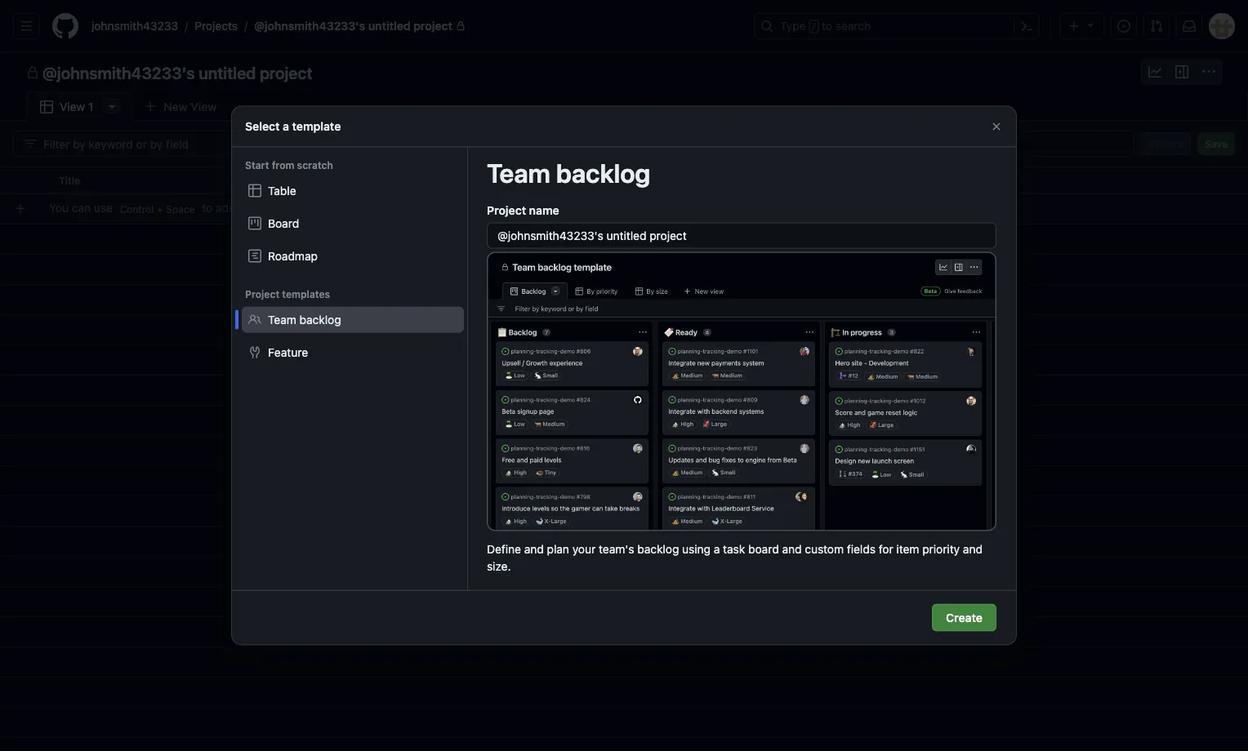 Task type: describe. For each thing, give the bounding box(es) containing it.
size.
[[487, 560, 511, 574]]

Project name text field
[[488, 223, 996, 248]]

issue opened image
[[1118, 20, 1131, 33]]

you
[[49, 201, 69, 215]]

select a template alert dialog
[[232, 107, 1016, 645]]

johnsmith43233 link
[[85, 13, 185, 39]]

homepage image
[[52, 13, 78, 39]]

roadmap element
[[242, 243, 464, 269]]

2 horizontal spatial sc 9kayk9 0 image
[[1176, 65, 1189, 78]]

2 and from the left
[[782, 543, 802, 557]]

team backlog element
[[242, 307, 464, 333]]

triangle down image
[[1084, 18, 1097, 31]]

sc 9kayk9 0 image for 'view filters' region
[[24, 137, 37, 150]]

view 1
[[60, 100, 93, 114]]

project image
[[248, 217, 261, 230]]

type
[[780, 19, 806, 33]]

using
[[682, 543, 711, 557]]

view 1 link
[[26, 91, 133, 122]]

board
[[268, 216, 299, 230]]

/ for type
[[811, 21, 817, 33]]

command palette image
[[1020, 20, 1033, 33]]

view options for view 1 image
[[106, 100, 119, 113]]

for
[[879, 543, 893, 557]]

templates
[[282, 289, 330, 300]]

team backlog inside 'project templates' element
[[268, 313, 341, 326]]

projects link
[[188, 13, 244, 39]]

define and plan your team's backlog using a task board and custom fields for item priority and size.
[[487, 543, 983, 574]]

row inside tab panel
[[7, 194, 1248, 224]]

use
[[94, 201, 113, 215]]

list containing johnsmith43233 / projects /
[[85, 13, 744, 39]]

board
[[748, 543, 779, 557]]

board element
[[242, 210, 464, 237]]

people image
[[248, 313, 261, 326]]

discard button
[[1140, 132, 1191, 155]]

control
[[120, 204, 154, 215]]

0 vertical spatial team backlog
[[487, 157, 651, 188]]

project roadmap image
[[248, 250, 261, 263]]

your
[[572, 543, 596, 557]]

define
[[487, 543, 521, 557]]

@johnsmith43233's untitled project inside project "navigation"
[[42, 63, 313, 82]]

project for project templates
[[245, 289, 280, 300]]

from
[[272, 160, 294, 171]]

1 and from the left
[[524, 543, 544, 557]]

can
[[72, 201, 91, 215]]

fields
[[847, 543, 876, 557]]

view filters region
[[13, 131, 1235, 157]]

sc 9kayk9 0 image inside project "navigation"
[[1203, 65, 1216, 78]]

1 horizontal spatial sc 9kayk9 0 image
[[1149, 65, 1162, 78]]

project inside project "navigation"
[[260, 63, 313, 82]]

1 column header from the left
[[0, 167, 49, 194]]

untitled inside project "navigation"
[[199, 63, 256, 82]]

@johnsmith43233's untitled project inside list
[[254, 19, 453, 33]]

create new item or add existing item image
[[14, 202, 27, 215]]

johnsmith43233 / projects /
[[91, 19, 248, 33]]

define and plan your team's backlog using a task board and custom fields for item priority and size. image
[[487, 252, 997, 532]]

1 horizontal spatial /
[[244, 19, 248, 33]]

select a template
[[245, 120, 341, 133]]

plan
[[547, 543, 569, 557]]

project navigation
[[0, 52, 1248, 91]]

close image
[[990, 120, 1003, 133]]

backlog inside define and plan your team's backlog using a task board and custom fields for item priority and size.
[[637, 543, 679, 557]]

type / to search
[[780, 19, 871, 33]]

you can use control + space to add an item
[[49, 201, 278, 215]]

2 view from the left
[[60, 100, 85, 114]]

lock image
[[456, 21, 466, 31]]

start
[[245, 160, 269, 171]]

johnsmith43233
[[91, 19, 178, 33]]

0 vertical spatial backlog
[[556, 157, 651, 188]]

team's
[[599, 543, 634, 557]]



Task type: locate. For each thing, give the bounding box(es) containing it.
project inside @johnsmith43233's untitled project link
[[414, 19, 453, 33]]

projects
[[195, 19, 238, 33]]

1 horizontal spatial a
[[714, 543, 720, 557]]

scratch
[[297, 160, 333, 171]]

and left plan
[[524, 543, 544, 557]]

0 horizontal spatial project
[[260, 63, 313, 82]]

project left lock image
[[414, 19, 453, 33]]

1 vertical spatial backlog
[[299, 313, 341, 326]]

/ for johnsmith43233
[[185, 19, 188, 33]]

1 vertical spatial team
[[268, 313, 296, 326]]

priority
[[923, 543, 960, 557]]

assignees
[[591, 175, 640, 186]]

1 horizontal spatial sc 9kayk9 0 image
[[40, 100, 53, 114]]

project templates
[[245, 289, 330, 300]]

/ right type
[[811, 21, 817, 33]]

to
[[822, 19, 833, 33], [202, 201, 213, 215]]

0 vertical spatial untitled
[[368, 19, 411, 33]]

team backlog
[[487, 157, 651, 188], [268, 313, 341, 326]]

sc 9kayk9 0 image down git pull request image
[[1149, 65, 1162, 78]]

1 horizontal spatial and
[[782, 543, 802, 557]]

row down assignees
[[7, 194, 1248, 224]]

view
[[191, 100, 217, 113], [60, 100, 85, 114]]

backlog down 'view filters' region
[[556, 157, 651, 188]]

item
[[255, 201, 278, 215], [897, 543, 919, 557]]

sc 9kayk9 0 image
[[1203, 65, 1216, 78], [40, 100, 53, 114], [24, 137, 37, 150]]

grid
[[0, 167, 1248, 752]]

tools image
[[248, 346, 261, 359]]

untitled left lock image
[[368, 19, 411, 33]]

sc 9kayk9 0 image
[[1149, 65, 1162, 78], [1176, 65, 1189, 78], [26, 66, 39, 79]]

save
[[1205, 138, 1228, 149]]

team backlog region
[[0, 0, 1248, 752]]

team
[[487, 157, 551, 188], [268, 313, 296, 326]]

1 vertical spatial a
[[714, 543, 720, 557]]

feature element
[[242, 339, 464, 366]]

to left the add
[[202, 201, 213, 215]]

2 column header from the left
[[743, 167, 907, 194]]

item inside define and plan your team's backlog using a task board and custom fields for item priority and size.
[[897, 543, 919, 557]]

@johnsmith43233's untitled project
[[254, 19, 453, 33], [42, 63, 313, 82]]

save button
[[1198, 132, 1235, 155]]

3 and from the left
[[963, 543, 983, 557]]

task
[[723, 543, 745, 557]]

/ right projects
[[244, 19, 248, 33]]

0 horizontal spatial to
[[202, 201, 213, 215]]

0 horizontal spatial @johnsmith43233's
[[42, 63, 195, 82]]

project
[[414, 19, 453, 33], [260, 63, 313, 82]]

git pull request image
[[1150, 20, 1163, 33]]

/ left projects
[[185, 19, 188, 33]]

1 vertical spatial project
[[245, 289, 280, 300]]

1 vertical spatial untitled
[[199, 63, 256, 82]]

1 horizontal spatial project
[[487, 204, 526, 217]]

a
[[283, 120, 289, 133], [714, 543, 720, 557]]

list
[[85, 13, 744, 39]]

1 horizontal spatial item
[[897, 543, 919, 557]]

tab panel containing you can use
[[0, 121, 1248, 752]]

item up project 'icon'
[[255, 201, 278, 215]]

2 vertical spatial backlog
[[637, 543, 679, 557]]

0 horizontal spatial /
[[185, 19, 188, 33]]

new view
[[164, 100, 217, 113]]

feature
[[268, 346, 308, 359]]

team backlog down templates
[[268, 313, 341, 326]]

view right new
[[191, 100, 217, 113]]

sc 9kayk9 0 image up view 1 link at the top of page
[[26, 66, 39, 79]]

0 vertical spatial project
[[414, 19, 453, 33]]

and
[[524, 543, 544, 557], [782, 543, 802, 557], [963, 543, 983, 557]]

view left 1
[[60, 100, 85, 114]]

backlog inside team backlog element
[[299, 313, 341, 326]]

title column options image
[[552, 174, 565, 187]]

project
[[487, 204, 526, 217], [245, 289, 280, 300]]

0 vertical spatial a
[[283, 120, 289, 133]]

backlog
[[556, 157, 651, 188], [299, 313, 341, 326], [637, 543, 679, 557]]

1 vertical spatial @johnsmith43233's untitled project
[[42, 63, 313, 82]]

new view button
[[133, 94, 227, 120]]

table
[[268, 184, 296, 197]]

row containing title
[[0, 167, 1248, 194]]

1 view from the left
[[191, 100, 217, 113]]

team up project name
[[487, 157, 551, 188]]

@johnsmith43233's inside list
[[254, 19, 365, 33]]

view inside popup button
[[191, 100, 217, 113]]

0 vertical spatial project
[[487, 204, 526, 217]]

1
[[88, 100, 93, 114]]

sc 9kayk9 0 image left 'view 1'
[[40, 100, 53, 114]]

title
[[59, 175, 80, 186]]

+
[[157, 204, 163, 215]]

1 horizontal spatial project
[[414, 19, 453, 33]]

start from scratch element
[[232, 178, 467, 269]]

project templates element
[[232, 307, 467, 366]]

2 horizontal spatial sc 9kayk9 0 image
[[1203, 65, 1216, 78]]

row down 'view filters' region
[[0, 167, 1248, 194]]

team down project templates
[[268, 313, 296, 326]]

roadmap
[[268, 249, 318, 263]]

project for project name
[[487, 204, 526, 217]]

row
[[0, 167, 1248, 194], [7, 194, 1248, 224]]

to left search
[[822, 19, 833, 33]]

0 horizontal spatial and
[[524, 543, 544, 557]]

1 vertical spatial team backlog
[[268, 313, 341, 326]]

to inside you can use control + space to add an item
[[202, 201, 213, 215]]

project up people "icon"
[[245, 289, 280, 300]]

sc 9kayk9 0 image inside 'view filters' region
[[24, 137, 37, 150]]

1 horizontal spatial view
[[191, 100, 217, 113]]

2 horizontal spatial and
[[963, 543, 983, 557]]

1 horizontal spatial to
[[822, 19, 833, 33]]

project left "name"
[[487, 204, 526, 217]]

1 vertical spatial project
[[260, 63, 313, 82]]

1 horizontal spatial @johnsmith43233's
[[254, 19, 365, 33]]

and right board
[[782, 543, 802, 557]]

sc 9kayk9 0 image down view 1 link at the top of page
[[24, 137, 37, 150]]

0 vertical spatial @johnsmith43233's
[[254, 19, 365, 33]]

/
[[185, 19, 188, 33], [244, 19, 248, 33], [811, 21, 817, 33]]

column header
[[0, 167, 49, 194], [743, 167, 907, 194], [907, 167, 948, 194]]

discard
[[1148, 138, 1184, 149]]

grid containing you can use
[[0, 167, 1248, 752]]

0 vertical spatial item
[[255, 201, 278, 215]]

sc 9kayk9 0 image inside view 1 link
[[40, 100, 53, 114]]

space
[[166, 204, 195, 215]]

1 vertical spatial sc 9kayk9 0 image
[[40, 100, 53, 114]]

start from scratch
[[245, 160, 333, 171]]

item inside you can use control + space to add an item
[[255, 201, 278, 215]]

sc 9kayk9 0 image for view 1 link at the top of page
[[40, 100, 53, 114]]

table image
[[248, 184, 261, 197]]

0 horizontal spatial sc 9kayk9 0 image
[[24, 137, 37, 150]]

an
[[239, 201, 252, 215]]

notifications image
[[1183, 20, 1196, 33]]

0 horizontal spatial team backlog
[[268, 313, 341, 326]]

1 vertical spatial to
[[202, 201, 213, 215]]

team backlog up "name"
[[487, 157, 651, 188]]

0 horizontal spatial sc 9kayk9 0 image
[[26, 66, 39, 79]]

a inside define and plan your team's backlog using a task board and custom fields for item priority and size.
[[714, 543, 720, 557]]

untitled down projects "link"
[[199, 63, 256, 82]]

select
[[245, 120, 280, 133]]

2 vertical spatial sc 9kayk9 0 image
[[24, 137, 37, 150]]

team inside 'project templates' element
[[268, 313, 296, 326]]

0 vertical spatial team
[[487, 157, 551, 188]]

tab panel
[[0, 121, 1248, 752]]

@johnsmith43233's
[[254, 19, 365, 33], [42, 63, 195, 82]]

0 horizontal spatial a
[[283, 120, 289, 133]]

untitled
[[368, 19, 411, 33], [199, 63, 256, 82]]

custom
[[805, 543, 844, 557]]

search
[[836, 19, 871, 33]]

@johnsmith43233's untitled project link
[[248, 13, 472, 39]]

/ inside type / to search
[[811, 21, 817, 33]]

a left task
[[714, 543, 720, 557]]

and right priority
[[963, 543, 983, 557]]

name
[[529, 204, 559, 217]]

@johnsmith43233's inside project "navigation"
[[42, 63, 195, 82]]

plus image
[[1068, 20, 1081, 33]]

3 column header from the left
[[907, 167, 948, 194]]

1 horizontal spatial team backlog
[[487, 157, 651, 188]]

add
[[216, 201, 236, 215]]

0 vertical spatial @johnsmith43233's untitled project
[[254, 19, 453, 33]]

backlog left using
[[637, 543, 679, 557]]

project name
[[487, 204, 559, 217]]

new
[[164, 100, 188, 113]]

0 horizontal spatial project
[[245, 289, 280, 300]]

row containing you can use
[[7, 194, 1248, 224]]

item right for
[[897, 543, 919, 557]]

template
[[292, 120, 341, 133]]

tab list containing new view
[[26, 91, 254, 122]]

1 vertical spatial item
[[897, 543, 919, 557]]

project up select a template
[[260, 63, 313, 82]]

untitled inside list
[[368, 19, 411, 33]]

0 horizontal spatial item
[[255, 201, 278, 215]]

1 horizontal spatial team
[[487, 157, 551, 188]]

1 vertical spatial @johnsmith43233's
[[42, 63, 195, 82]]

tab list
[[26, 91, 254, 122]]

0 horizontal spatial untitled
[[199, 63, 256, 82]]

0 vertical spatial sc 9kayk9 0 image
[[1203, 65, 1216, 78]]

0 horizontal spatial view
[[60, 100, 85, 114]]

sc 9kayk9 0 image up save at right top
[[1203, 65, 1216, 78]]

0 vertical spatial to
[[822, 19, 833, 33]]

1 horizontal spatial untitled
[[368, 19, 411, 33]]

2 horizontal spatial /
[[811, 21, 817, 33]]

0 horizontal spatial team
[[268, 313, 296, 326]]

table element
[[242, 178, 464, 204]]

backlog down templates
[[299, 313, 341, 326]]

sc 9kayk9 0 image down notifications icon
[[1176, 65, 1189, 78]]

a right select
[[283, 120, 289, 133]]



Task type: vqa. For each thing, say whether or not it's contained in the screenshot.
project inside the list
yes



